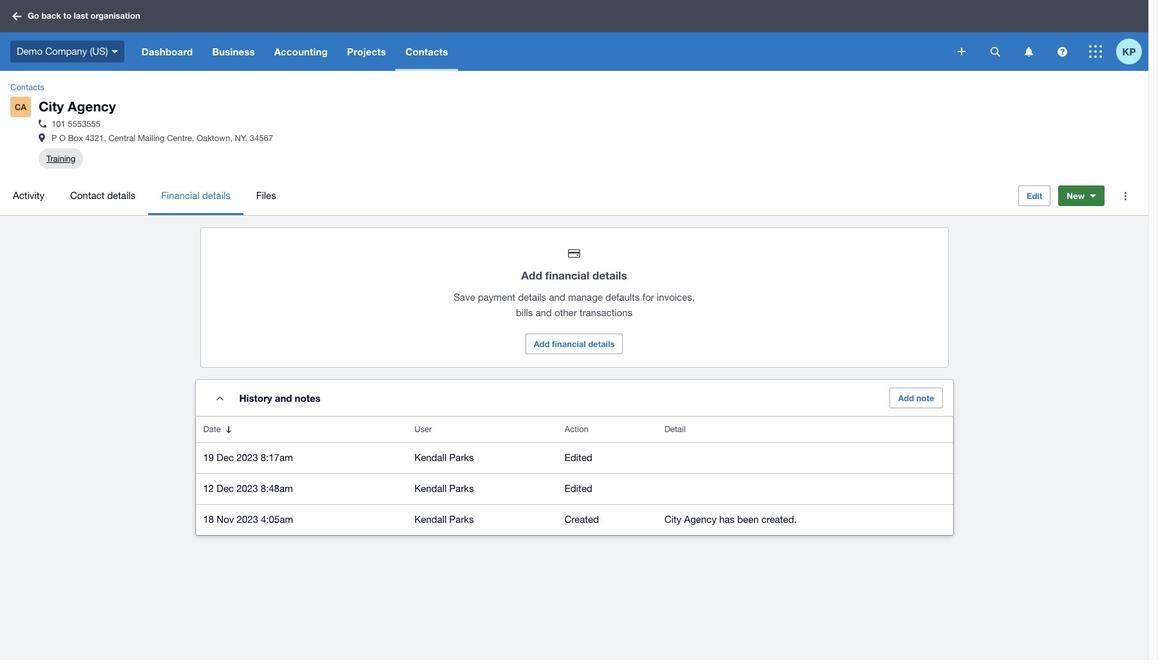 Task type: describe. For each thing, give the bounding box(es) containing it.
back
[[42, 10, 61, 21]]

centre,
[[167, 133, 194, 143]]

add for add financial details heading
[[521, 269, 542, 282]]

19 dec 2023 8:17am
[[203, 452, 293, 463]]

edited for 8:17am
[[565, 452, 592, 463]]

2023 for 8:48am
[[237, 483, 258, 494]]

save payment details and manage defaults for invoices, bills and other transactions
[[454, 292, 695, 318]]

city for city agency has been created.
[[665, 514, 682, 525]]

details inside financial details "button"
[[202, 190, 231, 201]]

2023 for 8:17am
[[237, 452, 258, 463]]

to
[[63, 10, 71, 21]]

accounting
[[274, 46, 328, 57]]

1 horizontal spatial svg image
[[1025, 47, 1033, 56]]

financial
[[161, 190, 200, 201]]

dashboard
[[142, 46, 193, 57]]

action button
[[557, 417, 657, 443]]

detail
[[665, 425, 686, 434]]

5553555
[[68, 119, 100, 129]]

transactions
[[580, 307, 633, 318]]

user
[[414, 425, 432, 434]]

financial details button
[[148, 177, 243, 215]]

user button
[[407, 417, 557, 443]]

box
[[68, 133, 83, 143]]

2 vertical spatial and
[[275, 392, 292, 404]]

contacts for the contacts link on the top left
[[10, 82, 44, 92]]

history and notes
[[239, 392, 321, 404]]

actions menu image
[[1113, 183, 1138, 209]]

contact details button
[[57, 177, 148, 215]]

manage
[[568, 292, 603, 303]]

other
[[555, 307, 577, 318]]

financial for add financial details heading
[[545, 269, 590, 282]]

organisation
[[90, 10, 140, 21]]

central
[[108, 133, 135, 143]]

kendall parks for 8:17am
[[414, 452, 474, 463]]

12
[[203, 483, 214, 494]]

has
[[719, 514, 735, 525]]

add note
[[898, 393, 934, 403]]

dec for 12
[[217, 483, 234, 494]]

ny,
[[235, 133, 248, 143]]

contact
[[70, 190, 105, 201]]

o
[[59, 133, 66, 143]]

19
[[203, 452, 214, 463]]

menu containing activity
[[0, 177, 1008, 215]]

contacts button
[[396, 32, 458, 71]]

payment
[[478, 292, 516, 303]]

new
[[1067, 191, 1085, 201]]

date button
[[196, 417, 407, 443]]

p
[[52, 133, 57, 143]]

phone number image
[[39, 120, 46, 128]]

p o box 4321, central mailing centre, oaktown, ny, 34567
[[52, 133, 273, 143]]

training
[[46, 154, 76, 163]]

projects button
[[337, 32, 396, 71]]

4:05am
[[261, 514, 293, 525]]

(us)
[[90, 46, 108, 57]]

18
[[203, 514, 214, 525]]

18 nov 2023 4:05am
[[203, 514, 293, 525]]

2023 for 4:05am
[[237, 514, 258, 525]]

8:17am
[[261, 452, 293, 463]]

business button
[[203, 32, 265, 71]]

been
[[737, 514, 759, 525]]

files
[[256, 190, 276, 201]]

101 5553555
[[52, 119, 100, 129]]

activity button
[[0, 177, 57, 215]]

mailing
[[138, 133, 165, 143]]

save
[[454, 292, 475, 303]]

defaults
[[606, 292, 640, 303]]

company
[[45, 46, 87, 57]]

date
[[203, 425, 221, 434]]

svg image inside the go back to last organisation link
[[12, 12, 21, 20]]

kendall for 19 dec 2023 8:17am
[[414, 452, 447, 463]]

parks for 18 nov 2023 4:05am
[[449, 514, 474, 525]]

created
[[565, 514, 599, 525]]

parks for 19 dec 2023 8:17am
[[449, 452, 474, 463]]

kendall parks for 8:48am
[[414, 483, 474, 494]]

parks for 12 dec 2023 8:48am
[[449, 483, 474, 494]]



Task type: vqa. For each thing, say whether or not it's contained in the screenshot.
"YOUR"
no



Task type: locate. For each thing, give the bounding box(es) containing it.
add financial details inside heading
[[521, 269, 627, 282]]

kendall parks
[[414, 452, 474, 463], [414, 483, 474, 494], [414, 514, 474, 525]]

go back to last organisation link
[[8, 5, 148, 28]]

1 vertical spatial financial
[[552, 339, 586, 349]]

agency up 5553555
[[68, 99, 116, 115]]

city inside list of history for this document element
[[665, 514, 682, 525]]

city agency
[[39, 99, 116, 115]]

2 vertical spatial kendall parks
[[414, 514, 474, 525]]

details right financial
[[202, 190, 231, 201]]

add up bills
[[521, 269, 542, 282]]

details inside save payment details and manage defaults for invoices, bills and other transactions
[[518, 292, 546, 303]]

city up 101
[[39, 99, 64, 115]]

1 kendall from the top
[[414, 452, 447, 463]]

for
[[643, 292, 654, 303]]

1 edited from the top
[[565, 452, 592, 463]]

8:48am
[[261, 483, 293, 494]]

contacts link
[[5, 81, 49, 94]]

details inside add financial details heading
[[593, 269, 627, 282]]

2 kendall from the top
[[414, 483, 447, 494]]

2 vertical spatial parks
[[449, 514, 474, 525]]

training button
[[46, 148, 76, 169]]

1 kendall parks from the top
[[414, 452, 474, 463]]

add left note
[[898, 393, 914, 403]]

dec
[[217, 452, 234, 463], [217, 483, 234, 494]]

business
[[212, 46, 255, 57]]

svg image
[[1089, 45, 1102, 58], [1025, 47, 1033, 56], [111, 50, 118, 53]]

0 vertical spatial edited
[[565, 452, 592, 463]]

go
[[28, 10, 39, 21]]

created.
[[762, 514, 797, 525]]

contacts
[[405, 46, 448, 57], [10, 82, 44, 92]]

add inside button
[[898, 393, 914, 403]]

add financial details for add financial details 'button'
[[534, 339, 615, 349]]

0 horizontal spatial svg image
[[111, 50, 118, 53]]

financial details
[[161, 190, 231, 201]]

action
[[565, 425, 589, 434]]

city for city agency
[[39, 99, 64, 115]]

agency
[[68, 99, 116, 115], [684, 514, 717, 525]]

financial inside heading
[[545, 269, 590, 282]]

0 vertical spatial kendall
[[414, 452, 447, 463]]

edited
[[565, 452, 592, 463], [565, 483, 592, 494]]

city left 'has'
[[665, 514, 682, 525]]

financial inside 'button'
[[552, 339, 586, 349]]

1 vertical spatial parks
[[449, 483, 474, 494]]

1 vertical spatial add financial details
[[534, 339, 615, 349]]

0 vertical spatial 2023
[[237, 452, 258, 463]]

2023 left "8:17am"
[[237, 452, 258, 463]]

banner
[[0, 0, 1149, 71]]

add financial details for add financial details heading
[[521, 269, 627, 282]]

city agency has been created.
[[665, 514, 797, 525]]

details inside contact details "button"
[[107, 190, 135, 201]]

projects
[[347, 46, 386, 57]]

add for add financial details 'button'
[[534, 339, 550, 349]]

2 2023 from the top
[[237, 483, 258, 494]]

add financial details down other
[[534, 339, 615, 349]]

0 vertical spatial financial
[[545, 269, 590, 282]]

note
[[917, 393, 934, 403]]

agency for city agency has been created.
[[684, 514, 717, 525]]

add for add note button
[[898, 393, 914, 403]]

and right bills
[[536, 307, 552, 318]]

and up other
[[549, 292, 565, 303]]

dec for 19
[[217, 452, 234, 463]]

kendall
[[414, 452, 447, 463], [414, 483, 447, 494], [414, 514, 447, 525]]

details down transactions
[[588, 339, 615, 349]]

toggle image
[[216, 396, 224, 400]]

0 vertical spatial add financial details
[[521, 269, 627, 282]]

0 vertical spatial agency
[[68, 99, 116, 115]]

2 vertical spatial add
[[898, 393, 914, 403]]

1 vertical spatial contacts
[[10, 82, 44, 92]]

history
[[239, 392, 272, 404]]

invoices,
[[657, 292, 695, 303]]

edited up created
[[565, 483, 592, 494]]

demo
[[17, 46, 43, 57]]

details right 'contact'
[[107, 190, 135, 201]]

details inside add financial details 'button'
[[588, 339, 615, 349]]

oaktown,
[[197, 133, 233, 143]]

kendall parks for 4:05am
[[414, 514, 474, 525]]

bills
[[516, 307, 533, 318]]

edit
[[1027, 191, 1043, 201]]

12 dec 2023 8:48am
[[203, 483, 293, 494]]

add note button
[[890, 388, 943, 409]]

4321,
[[85, 133, 106, 143]]

1 dec from the top
[[217, 452, 234, 463]]

1 vertical spatial agency
[[684, 514, 717, 525]]

1 2023 from the top
[[237, 452, 258, 463]]

toggle button
[[207, 385, 233, 411]]

2 horizontal spatial svg image
[[1089, 45, 1102, 58]]

2 vertical spatial 2023
[[237, 514, 258, 525]]

financial up manage
[[545, 269, 590, 282]]

1 parks from the top
[[449, 452, 474, 463]]

nov
[[217, 514, 234, 525]]

activity
[[13, 190, 44, 201]]

kp button
[[1116, 32, 1149, 71]]

1 vertical spatial add
[[534, 339, 550, 349]]

dec right 12
[[217, 483, 234, 494]]

menu
[[0, 177, 1008, 215]]

detail button
[[657, 417, 953, 443]]

add
[[521, 269, 542, 282], [534, 339, 550, 349], [898, 393, 914, 403]]

0 vertical spatial dec
[[217, 452, 234, 463]]

add financial details button
[[525, 334, 623, 354]]

add financial details inside 'button'
[[534, 339, 615, 349]]

1 vertical spatial edited
[[565, 483, 592, 494]]

3 parks from the top
[[449, 514, 474, 525]]

1 vertical spatial kendall
[[414, 483, 447, 494]]

new button
[[1059, 186, 1105, 206]]

details
[[107, 190, 135, 201], [202, 190, 231, 201], [593, 269, 627, 282], [518, 292, 546, 303], [588, 339, 615, 349]]

34567
[[250, 133, 273, 143]]

2 vertical spatial kendall
[[414, 514, 447, 525]]

contacts up ca on the left top
[[10, 82, 44, 92]]

last
[[74, 10, 88, 21]]

2 parks from the top
[[449, 483, 474, 494]]

3 2023 from the top
[[237, 514, 258, 525]]

2 edited from the top
[[565, 483, 592, 494]]

edit button
[[1018, 186, 1051, 206]]

parks
[[449, 452, 474, 463], [449, 483, 474, 494], [449, 514, 474, 525]]

edited down action
[[565, 452, 592, 463]]

city
[[39, 99, 64, 115], [665, 514, 682, 525]]

1 horizontal spatial contacts
[[405, 46, 448, 57]]

add inside 'button'
[[534, 339, 550, 349]]

contacts for contacts dropdown button
[[405, 46, 448, 57]]

2023
[[237, 452, 258, 463], [237, 483, 258, 494], [237, 514, 258, 525]]

1 vertical spatial 2023
[[237, 483, 258, 494]]

add financial details up manage
[[521, 269, 627, 282]]

and left notes
[[275, 392, 292, 404]]

kendall for 18 nov 2023 4:05am
[[414, 514, 447, 525]]

files button
[[243, 177, 289, 215]]

details up 'defaults'
[[593, 269, 627, 282]]

accounting button
[[265, 32, 337, 71]]

1 horizontal spatial city
[[665, 514, 682, 525]]

svg image inside demo company (us) 'popup button'
[[111, 50, 118, 53]]

2 dec from the top
[[217, 483, 234, 494]]

demo company (us)
[[17, 46, 108, 57]]

go back to last organisation
[[28, 10, 140, 21]]

dec right '19'
[[217, 452, 234, 463]]

list of history for this document element
[[196, 417, 953, 535]]

financial down other
[[552, 339, 586, 349]]

0 vertical spatial contacts
[[405, 46, 448, 57]]

add financial details heading
[[445, 267, 703, 285]]

add inside heading
[[521, 269, 542, 282]]

financial
[[545, 269, 590, 282], [552, 339, 586, 349]]

0 vertical spatial and
[[549, 292, 565, 303]]

agency left 'has'
[[684, 514, 717, 525]]

details up bills
[[518, 292, 546, 303]]

ca
[[15, 102, 27, 112]]

0 vertical spatial kendall parks
[[414, 452, 474, 463]]

0 vertical spatial city
[[39, 99, 64, 115]]

3 kendall from the top
[[414, 514, 447, 525]]

2 kendall parks from the top
[[414, 483, 474, 494]]

1 vertical spatial and
[[536, 307, 552, 318]]

0 horizontal spatial contacts
[[10, 82, 44, 92]]

1 vertical spatial kendall parks
[[414, 483, 474, 494]]

0 vertical spatial parks
[[449, 452, 474, 463]]

0 vertical spatial add
[[521, 269, 542, 282]]

svg image
[[12, 12, 21, 20], [990, 47, 1000, 56], [1057, 47, 1067, 56], [958, 48, 966, 55]]

add financial details
[[521, 269, 627, 282], [534, 339, 615, 349]]

0 horizontal spatial agency
[[68, 99, 116, 115]]

kendall for 12 dec 2023 8:48am
[[414, 483, 447, 494]]

contact details
[[70, 190, 135, 201]]

edited for 8:48am
[[565, 483, 592, 494]]

0 horizontal spatial city
[[39, 99, 64, 115]]

contacts right the projects
[[405, 46, 448, 57]]

agency inside list of history for this document element
[[684, 514, 717, 525]]

3 kendall parks from the top
[[414, 514, 474, 525]]

2023 left 8:48am on the left
[[237, 483, 258, 494]]

1 horizontal spatial agency
[[684, 514, 717, 525]]

1 vertical spatial city
[[665, 514, 682, 525]]

billing address image
[[39, 133, 45, 142]]

contacts inside dropdown button
[[405, 46, 448, 57]]

banner containing kp
[[0, 0, 1149, 71]]

1 vertical spatial dec
[[217, 483, 234, 494]]

dashboard link
[[132, 32, 203, 71]]

agency for city agency
[[68, 99, 116, 115]]

2023 right nov
[[237, 514, 258, 525]]

kp
[[1123, 45, 1136, 57]]

notes
[[295, 392, 321, 404]]

101
[[52, 119, 66, 129]]

financial for add financial details 'button'
[[552, 339, 586, 349]]

demo company (us) button
[[0, 32, 132, 71]]

add down save payment details and manage defaults for invoices, bills and other transactions on the top
[[534, 339, 550, 349]]



